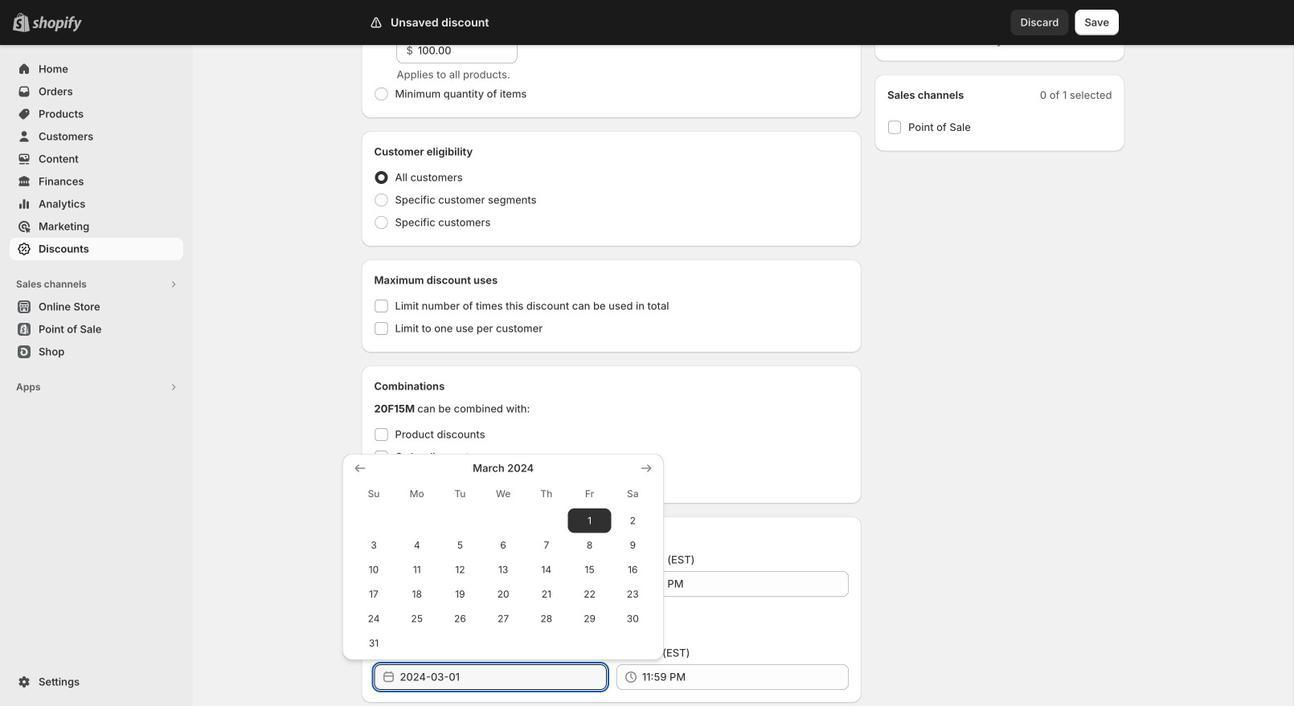 Task type: vqa. For each thing, say whether or not it's contained in the screenshot.
Saturday element
yes



Task type: locate. For each thing, give the bounding box(es) containing it.
thursday element
[[525, 480, 568, 509]]

grid
[[352, 461, 654, 656]]

Enter time text field
[[642, 572, 849, 597]]

Enter time text field
[[642, 665, 849, 690]]

0.00 text field
[[418, 38, 517, 64]]

YYYY-MM-DD text field
[[400, 665, 607, 690]]

saturday element
[[611, 480, 654, 509]]

sunday element
[[352, 480, 395, 509]]



Task type: describe. For each thing, give the bounding box(es) containing it.
wednesday element
[[482, 480, 525, 509]]

shopify image
[[32, 16, 82, 32]]

tuesday element
[[439, 480, 482, 509]]

friday element
[[568, 480, 611, 509]]

monday element
[[395, 480, 439, 509]]



